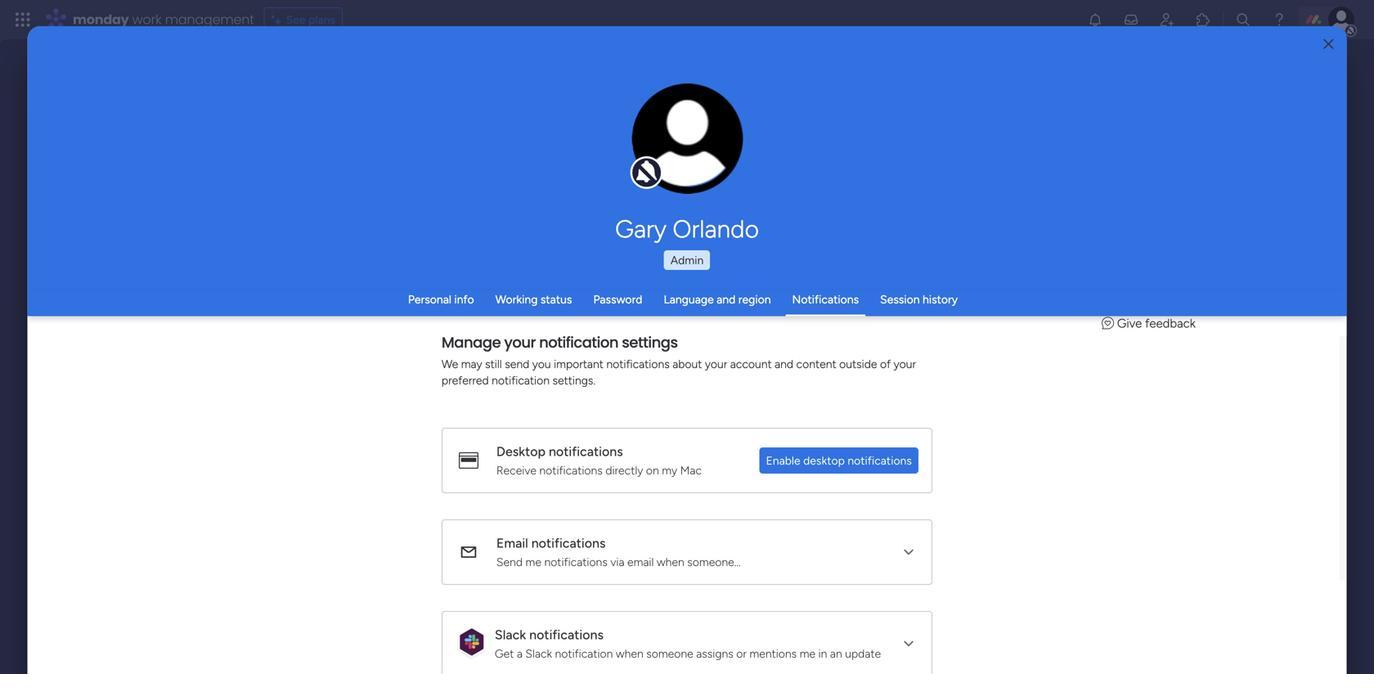 Task type: vqa. For each thing, say whether or not it's contained in the screenshot.
dapulse dropdown down arrow icon to the middle
no



Task type: locate. For each thing, give the bounding box(es) containing it.
we
[[442, 357, 459, 371]]

send
[[497, 555, 523, 569]]

mentions
[[750, 647, 797, 661]]

when inside slack notifications get a slack notification when someone assigns or mentions me in an update
[[616, 647, 644, 661]]

and inside manage your notification settings we may still send you important notifications about your account and content outside of your preferred notification settings.
[[775, 357, 794, 371]]

0 vertical spatial slack
[[495, 627, 526, 643]]

1 horizontal spatial and
[[775, 357, 794, 371]]

close image
[[1324, 38, 1334, 50]]

notification
[[539, 332, 619, 353], [492, 374, 550, 387], [555, 647, 613, 661]]

notifications
[[607, 357, 670, 371], [549, 444, 623, 460], [848, 454, 912, 468], [540, 464, 603, 478], [532, 536, 606, 551], [545, 555, 608, 569], [530, 627, 604, 643]]

notifications image
[[1088, 11, 1104, 28]]

settings
[[622, 332, 678, 353]]

and left region
[[717, 293, 736, 306]]

notifications inside slack notifications get a slack notification when someone assigns or mentions me in an update
[[530, 627, 604, 643]]

may
[[461, 357, 483, 371]]

info
[[454, 293, 474, 306]]

your
[[504, 332, 536, 353], [705, 357, 728, 371], [894, 357, 917, 371]]

still
[[485, 357, 502, 371]]

me
[[526, 555, 542, 569], [800, 647, 816, 661]]

email notifications send me notifications via email when someone...
[[497, 536, 741, 569]]

notification up important
[[539, 332, 619, 353]]

me right send
[[526, 555, 542, 569]]

assigns
[[697, 647, 734, 661]]

2 vertical spatial notification
[[555, 647, 613, 661]]

send
[[505, 357, 530, 371]]

1 vertical spatial when
[[616, 647, 644, 661]]

0 vertical spatial and
[[717, 293, 736, 306]]

slack up the get
[[495, 627, 526, 643]]

language and region link
[[664, 293, 771, 306]]

gary
[[615, 214, 667, 244]]

0 horizontal spatial and
[[717, 293, 736, 306]]

give
[[1118, 316, 1143, 331]]

1 vertical spatial notification
[[492, 374, 550, 387]]

change profile picture
[[653, 147, 723, 174]]

see plans button
[[264, 7, 343, 32]]

1 vertical spatial me
[[800, 647, 816, 661]]

me inside email notifications send me notifications via email when someone...
[[526, 555, 542, 569]]

email
[[497, 536, 529, 551]]

session history
[[881, 293, 958, 306]]

or
[[737, 647, 747, 661]]

session history link
[[881, 293, 958, 306]]

0 horizontal spatial when
[[616, 647, 644, 661]]

apps image
[[1196, 11, 1212, 28]]

0 horizontal spatial me
[[526, 555, 542, 569]]

monday
[[73, 10, 129, 29]]

inbox image
[[1124, 11, 1140, 28]]

notifications
[[793, 293, 859, 306]]

manage your notification settings we may still send you important notifications about your account and content outside of your preferred notification settings.
[[442, 332, 917, 387]]

slack right the a
[[526, 647, 553, 661]]

desktop
[[804, 454, 845, 468]]

region
[[739, 293, 771, 306]]

1 horizontal spatial your
[[705, 357, 728, 371]]

1 horizontal spatial me
[[800, 647, 816, 661]]

you
[[533, 357, 551, 371]]

content
[[797, 357, 837, 371]]

when inside email notifications send me notifications via email when someone...
[[657, 555, 685, 569]]

personal info
[[408, 293, 474, 306]]

notification right the a
[[555, 647, 613, 661]]

notification down send
[[492, 374, 550, 387]]

1 horizontal spatial when
[[657, 555, 685, 569]]

and left content at the right bottom
[[775, 357, 794, 371]]

and
[[717, 293, 736, 306], [775, 357, 794, 371]]

slack
[[495, 627, 526, 643], [526, 647, 553, 661]]

1 vertical spatial and
[[775, 357, 794, 371]]

account
[[731, 357, 772, 371]]

invite members image
[[1160, 11, 1176, 28]]

0 vertical spatial when
[[657, 555, 685, 569]]

when right email
[[657, 555, 685, 569]]

about
[[673, 357, 703, 371]]

your up send
[[504, 332, 536, 353]]

personal
[[408, 293, 452, 306]]

when left someone
[[616, 647, 644, 661]]

give feedback
[[1118, 316, 1196, 331]]

your right 'about'
[[705, 357, 728, 371]]

select product image
[[15, 11, 31, 28]]

notification inside slack notifications get a slack notification when someone assigns or mentions me in an update
[[555, 647, 613, 661]]

gary orlando image
[[1329, 7, 1355, 33]]

search everything image
[[1236, 11, 1252, 28]]

see plans
[[286, 13, 336, 27]]

receive
[[497, 464, 537, 478]]

me inside slack notifications get a slack notification when someone assigns or mentions me in an update
[[800, 647, 816, 661]]

change
[[653, 147, 690, 160]]

enable desktop notifications button
[[760, 448, 919, 474]]

notifications link
[[793, 293, 859, 306]]

your right 'of'
[[894, 357, 917, 371]]

admin
[[671, 253, 704, 267]]

feedback
[[1146, 316, 1196, 331]]

manage
[[442, 332, 501, 353]]

when
[[657, 555, 685, 569], [616, 647, 644, 661]]

me left in
[[800, 647, 816, 661]]

0 vertical spatial me
[[526, 555, 542, 569]]

important
[[554, 357, 604, 371]]



Task type: describe. For each thing, give the bounding box(es) containing it.
get
[[495, 647, 514, 661]]

v2 user feedback image
[[1102, 316, 1115, 331]]

notifications inside button
[[848, 454, 912, 468]]

history
[[923, 293, 958, 306]]

change profile picture button
[[632, 83, 743, 195]]

working
[[496, 293, 538, 306]]

update
[[846, 647, 882, 661]]

language
[[664, 293, 714, 306]]

directly
[[606, 464, 644, 478]]

enable desktop notifications
[[766, 454, 912, 468]]

management
[[165, 10, 254, 29]]

gary orlando dialog
[[27, 26, 1347, 674]]

in
[[819, 647, 828, 661]]

0 vertical spatial notification
[[539, 332, 619, 353]]

work
[[132, 10, 162, 29]]

personal info link
[[408, 293, 474, 306]]

slack notifications get a slack notification when someone assigns or mentions me in an update
[[495, 627, 882, 661]]

outside
[[840, 357, 878, 371]]

status
[[541, 293, 572, 306]]

gary orlando button
[[462, 214, 912, 244]]

password
[[594, 293, 643, 306]]

give feedback link
[[1102, 316, 1196, 331]]

orlando
[[673, 214, 759, 244]]

via
[[611, 555, 625, 569]]

monday work management
[[73, 10, 254, 29]]

language and region
[[664, 293, 771, 306]]

0 horizontal spatial your
[[504, 332, 536, 353]]

a
[[517, 647, 523, 661]]

password link
[[594, 293, 643, 306]]

session
[[881, 293, 920, 306]]

working status
[[496, 293, 572, 306]]

email
[[628, 555, 654, 569]]

gary orlando
[[615, 214, 759, 244]]

see
[[286, 13, 306, 27]]

desktop notifications receive notifications directly on my mac
[[497, 444, 702, 478]]

mac
[[681, 464, 702, 478]]

plans
[[309, 13, 336, 27]]

someone
[[647, 647, 694, 661]]

desktop
[[497, 444, 546, 460]]

my
[[662, 464, 678, 478]]

settings.
[[553, 374, 596, 387]]

2 horizontal spatial your
[[894, 357, 917, 371]]

of
[[881, 357, 891, 371]]

enable
[[766, 454, 801, 468]]

1 vertical spatial slack
[[526, 647, 553, 661]]

on
[[646, 464, 659, 478]]

preferred
[[442, 374, 489, 387]]

working status link
[[496, 293, 572, 306]]

notifications inside manage your notification settings we may still send you important notifications about your account and content outside of your preferred notification settings.
[[607, 357, 670, 371]]

profile
[[693, 147, 723, 160]]

picture
[[671, 161, 704, 174]]

someone...
[[688, 555, 741, 569]]

an
[[831, 647, 843, 661]]

help image
[[1272, 11, 1288, 28]]



